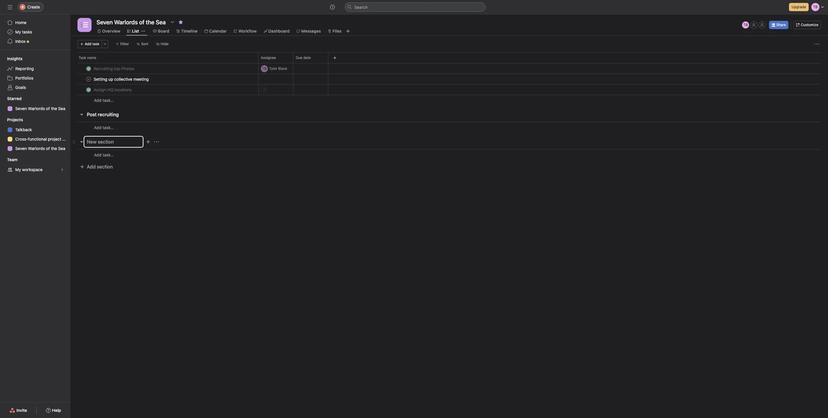 Task type: locate. For each thing, give the bounding box(es) containing it.
1 of from the top
[[46, 106, 50, 111]]

portfolios
[[15, 75, 33, 80]]

of
[[46, 106, 50, 111], [46, 146, 50, 151]]

global element
[[0, 14, 70, 50]]

1 vertical spatial the
[[51, 146, 57, 151]]

1 add task… row from the top
[[70, 95, 829, 106]]

Completed checkbox
[[85, 65, 92, 72], [85, 76, 92, 83], [85, 86, 92, 93]]

1 sea from the top
[[58, 106, 65, 111]]

2 vertical spatial task…
[[103, 152, 114, 157]]

cross-functional project plan link
[[4, 134, 70, 144]]

completed checkbox left assign hq locations text field
[[85, 86, 92, 93]]

2 the from the top
[[51, 146, 57, 151]]

task… for first add task… row from the bottom of the page
[[103, 152, 114, 157]]

2 my from the top
[[15, 167, 21, 172]]

1 vertical spatial my
[[15, 167, 21, 172]]

my inside global element
[[15, 29, 21, 34]]

1 vertical spatial seven
[[15, 146, 27, 151]]

create
[[27, 4, 40, 9]]

0 vertical spatial seven warlords of the sea link
[[4, 104, 67, 113]]

add task…
[[94, 98, 114, 103], [94, 125, 114, 130], [94, 152, 114, 157]]

3 task… from the top
[[103, 152, 114, 157]]

collapse task list for this section image
[[79, 139, 84, 144]]

add task… inside header untitled section tree grid
[[94, 98, 114, 103]]

1 vertical spatial tb
[[262, 66, 267, 71]]

plan
[[62, 137, 70, 142]]

of down cross-functional project plan
[[46, 146, 50, 151]]

1 seven warlords of the sea link from the top
[[4, 104, 67, 113]]

more section actions image
[[154, 139, 159, 144]]

0 vertical spatial warlords
[[28, 106, 45, 111]]

None text field
[[95, 17, 167, 27]]

0 horizontal spatial tb
[[262, 66, 267, 71]]

completed checkbox for the recruiting top pirates text box
[[85, 65, 92, 72]]

my left tasks on the top of page
[[15, 29, 21, 34]]

1 vertical spatial seven warlords of the sea
[[15, 146, 65, 151]]

starred button
[[0, 96, 22, 102]]

completed image
[[85, 86, 92, 93]]

1 warlords from the top
[[28, 106, 45, 111]]

completed image for the recruiting top pirates text box
[[85, 65, 92, 72]]

dashboard link
[[264, 28, 290, 34]]

seven warlords of the sea link down the goals link
[[4, 104, 67, 113]]

add for second add task… row from the top
[[94, 125, 102, 130]]

completed checkbox inside the 'assign hq locations' cell
[[85, 86, 92, 93]]

1 vertical spatial add task… row
[[70, 122, 829, 133]]

completed checkbox for setting up collective meeting text field
[[85, 76, 92, 83]]

seven down "starred"
[[15, 106, 27, 111]]

workflow link
[[234, 28, 257, 34]]

completed checkbox inside recruiting top pirates 'cell'
[[85, 65, 92, 72]]

add for first add task… row from the bottom of the page
[[94, 152, 102, 157]]

add task… down assign hq locations text field
[[94, 98, 114, 103]]

seven warlords of the sea down cross-functional project plan
[[15, 146, 65, 151]]

my
[[15, 29, 21, 34], [15, 167, 21, 172]]

sort
[[141, 42, 149, 46]]

seven warlords of the sea link
[[4, 104, 67, 113], [4, 144, 67, 153]]

of down the goals link
[[46, 106, 50, 111]]

assign hq locations cell
[[70, 84, 259, 95]]

inbox link
[[4, 37, 67, 46]]

1 completed image from the top
[[85, 65, 92, 72]]

1 horizontal spatial tb
[[744, 23, 748, 27]]

black
[[278, 66, 287, 71]]

1 vertical spatial of
[[46, 146, 50, 151]]

completed image for setting up collective meeting text field
[[85, 76, 92, 83]]

talkback
[[15, 127, 32, 132]]

2 vertical spatial add task… button
[[94, 152, 114, 158]]

insights element
[[0, 53, 70, 93]]

add up add section 'button'
[[94, 152, 102, 157]]

overview
[[102, 28, 120, 33]]

of inside starred element
[[46, 106, 50, 111]]

add task… button down post recruiting
[[94, 124, 114, 131]]

completed image inside recruiting top pirates 'cell'
[[85, 65, 92, 72]]

1 seven from the top
[[15, 106, 27, 111]]

task… down recruiting
[[103, 125, 114, 130]]

add task… button down assign hq locations text field
[[94, 97, 114, 104]]

0 vertical spatial task…
[[103, 98, 114, 103]]

2 warlords from the top
[[28, 146, 45, 151]]

tab actions image
[[141, 29, 145, 33]]

2 add task… button from the top
[[94, 124, 114, 131]]

warlords down the goals link
[[28, 106, 45, 111]]

assignee
[[261, 55, 276, 60]]

1 my from the top
[[15, 29, 21, 34]]

completed image
[[85, 65, 92, 72], [85, 76, 92, 83]]

add task… up section
[[94, 152, 114, 157]]

0 vertical spatial completed image
[[85, 65, 92, 72]]

reporting link
[[4, 64, 67, 73]]

tb inside button
[[744, 23, 748, 27]]

seven inside projects element
[[15, 146, 27, 151]]

1 the from the top
[[51, 106, 57, 111]]

add task… for second add task… row from the top
[[94, 125, 114, 130]]

of for seven warlords of the sea link in the starred element
[[46, 106, 50, 111]]

1 vertical spatial add task… button
[[94, 124, 114, 131]]

more actions image
[[815, 42, 820, 46]]

2 add task… from the top
[[94, 125, 114, 130]]

post recruiting button
[[87, 109, 119, 120]]

add left task
[[85, 42, 91, 46]]

0 vertical spatial seven
[[15, 106, 27, 111]]

the inside starred element
[[51, 106, 57, 111]]

add up post recruiting button
[[94, 98, 102, 103]]

warlords inside starred element
[[28, 106, 45, 111]]

1 vertical spatial completed image
[[85, 76, 92, 83]]

row
[[70, 52, 829, 63], [78, 63, 822, 63], [70, 63, 829, 74], [70, 74, 829, 85], [70, 84, 829, 95]]

2 seven warlords of the sea from the top
[[15, 146, 65, 151]]

1 vertical spatial seven warlords of the sea link
[[4, 144, 67, 153]]

setting up collective meeting cell
[[70, 74, 259, 85]]

2 sea from the top
[[58, 146, 65, 151]]

add left section
[[87, 164, 96, 169]]

0 vertical spatial completed checkbox
[[85, 65, 92, 72]]

1 add task… button from the top
[[94, 97, 114, 104]]

2 vertical spatial add task… row
[[70, 149, 829, 160]]

the down project
[[51, 146, 57, 151]]

help button
[[42, 405, 65, 416]]

1 seven warlords of the sea from the top
[[15, 106, 65, 111]]

seven warlords of the sea link down functional
[[4, 144, 67, 153]]

seven warlords of the sea inside projects element
[[15, 146, 65, 151]]

completed image inside setting up collective meeting cell
[[85, 76, 92, 83]]

task
[[92, 42, 99, 46]]

0 vertical spatial my
[[15, 29, 21, 34]]

goals link
[[4, 83, 67, 92]]

warlords
[[28, 106, 45, 111], [28, 146, 45, 151]]

name
[[87, 55, 96, 60]]

seven inside starred element
[[15, 106, 27, 111]]

calendar link
[[205, 28, 227, 34]]

0 vertical spatial seven warlords of the sea
[[15, 106, 65, 111]]

add
[[85, 42, 91, 46], [94, 98, 102, 103], [94, 125, 102, 130], [94, 152, 102, 157], [87, 164, 96, 169]]

collapse task list for this section image
[[79, 112, 84, 117]]

3 add task… button from the top
[[94, 152, 114, 158]]

0 vertical spatial of
[[46, 106, 50, 111]]

Setting up collective meeting text field
[[92, 76, 151, 82]]

of inside projects element
[[46, 146, 50, 151]]

2 vertical spatial completed checkbox
[[85, 86, 92, 93]]

2 vertical spatial add task…
[[94, 152, 114, 157]]

completed checkbox inside setting up collective meeting cell
[[85, 76, 92, 83]]

filter
[[120, 42, 129, 46]]

recruiting
[[98, 112, 119, 117]]

completed checkbox for assign hq locations text field
[[85, 86, 92, 93]]

add a task to this section image
[[146, 139, 151, 144]]

seven down cross-
[[15, 146, 27, 151]]

1 completed checkbox from the top
[[85, 65, 92, 72]]

completed checkbox down task name
[[85, 65, 92, 72]]

my inside 'teams' element
[[15, 167, 21, 172]]

add inside button
[[85, 42, 91, 46]]

the down the goals link
[[51, 106, 57, 111]]

task…
[[103, 98, 114, 103], [103, 125, 114, 130], [103, 152, 114, 157]]

messages link
[[297, 28, 321, 34]]

warlords inside projects element
[[28, 146, 45, 151]]

add inside header untitled section tree grid
[[94, 98, 102, 103]]

2 seven from the top
[[15, 146, 27, 151]]

2 completed image from the top
[[85, 76, 92, 83]]

sea inside starred element
[[58, 106, 65, 111]]

the
[[51, 106, 57, 111], [51, 146, 57, 151]]

2 task… from the top
[[103, 125, 114, 130]]

completed image up completed icon
[[85, 76, 92, 83]]

0 vertical spatial the
[[51, 106, 57, 111]]

completed image down task name
[[85, 65, 92, 72]]

filter button
[[113, 40, 132, 48]]

the inside projects element
[[51, 146, 57, 151]]

my for my workspace
[[15, 167, 21, 172]]

0 vertical spatial add task…
[[94, 98, 114, 103]]

inbox
[[15, 39, 26, 44]]

files link
[[328, 28, 342, 34]]

1 vertical spatial completed checkbox
[[85, 76, 92, 83]]

list image
[[81, 21, 88, 28]]

overview link
[[97, 28, 120, 34]]

talkback link
[[4, 125, 67, 134]]

tyler black
[[269, 66, 287, 71]]

add task… row
[[70, 95, 829, 106], [70, 122, 829, 133], [70, 149, 829, 160]]

starred
[[7, 96, 22, 101]]

3 completed checkbox from the top
[[85, 86, 92, 93]]

row containing task name
[[70, 52, 829, 63]]

1 vertical spatial add task…
[[94, 125, 114, 130]]

task… inside header untitled section tree grid
[[103, 98, 114, 103]]

0 vertical spatial add task… row
[[70, 95, 829, 106]]

task… up section
[[103, 152, 114, 157]]

projects button
[[0, 117, 23, 123]]

add task… button for third add task… row from the bottom of the page
[[94, 97, 114, 104]]

cross-
[[15, 137, 28, 142]]

seven warlords of the sea down the goals link
[[15, 106, 65, 111]]

seven warlords of the sea link inside starred element
[[4, 104, 67, 113]]

task… down assign hq locations text field
[[103, 98, 114, 103]]

1 vertical spatial sea
[[58, 146, 65, 151]]

seven
[[15, 106, 27, 111], [15, 146, 27, 151]]

my down team
[[15, 167, 21, 172]]

timeline
[[181, 28, 198, 33]]

1 vertical spatial warlords
[[28, 146, 45, 151]]

completed checkbox up completed icon
[[85, 76, 92, 83]]

add task… for first add task… row from the bottom of the page
[[94, 152, 114, 157]]

seven warlords of the sea
[[15, 106, 65, 111], [15, 146, 65, 151]]

1 vertical spatial task…
[[103, 125, 114, 130]]

tb
[[744, 23, 748, 27], [262, 66, 267, 71]]

Recruiting top Pirates text field
[[92, 66, 136, 72]]

sea inside projects element
[[58, 146, 65, 151]]

task name
[[79, 55, 96, 60]]

sea
[[58, 106, 65, 111], [58, 146, 65, 151]]

add task… button inside header untitled section tree grid
[[94, 97, 114, 104]]

seven warlords of the sea for seven warlords of the sea link in the starred element
[[15, 106, 65, 111]]

section
[[97, 164, 113, 169]]

warlords down cross-functional project plan link
[[28, 146, 45, 151]]

create button
[[18, 2, 44, 12]]

add task… down post recruiting
[[94, 125, 114, 130]]

sea for seven warlords of the sea link in the starred element
[[58, 106, 65, 111]]

add task… button for second add task… row from the top
[[94, 124, 114, 131]]

add task… button up section
[[94, 152, 114, 158]]

customize
[[801, 23, 819, 27]]

row containing tb
[[70, 63, 829, 74]]

1 task… from the top
[[103, 98, 114, 103]]

2 of from the top
[[46, 146, 50, 151]]

0 vertical spatial sea
[[58, 106, 65, 111]]

task… for second add task… row from the top
[[103, 125, 114, 130]]

2 completed checkbox from the top
[[85, 76, 92, 83]]

1 add task… from the top
[[94, 98, 114, 103]]

help
[[52, 408, 61, 413]]

tb button
[[743, 21, 750, 28]]

add task… button
[[94, 97, 114, 104], [94, 124, 114, 131], [94, 152, 114, 158]]

0 vertical spatial tb
[[744, 23, 748, 27]]

0 vertical spatial add task… button
[[94, 97, 114, 104]]

add down post recruiting button
[[94, 125, 102, 130]]

3 add task… from the top
[[94, 152, 114, 157]]

seven warlords of the sea inside starred element
[[15, 106, 65, 111]]



Task type: describe. For each thing, give the bounding box(es) containing it.
add field image
[[333, 56, 337, 60]]

add task
[[85, 42, 99, 46]]

teams element
[[0, 154, 70, 176]]

reporting
[[15, 66, 34, 71]]

Assign HQ locations text field
[[92, 87, 134, 93]]

remove from starred image
[[178, 20, 183, 24]]

add tab image
[[346, 29, 351, 33]]

starred element
[[0, 93, 70, 115]]

projects element
[[0, 115, 70, 154]]

add section
[[87, 164, 113, 169]]

team button
[[0, 157, 18, 163]]

tyler
[[269, 66, 277, 71]]

messages
[[302, 28, 321, 33]]

the for seven warlords of the sea link in the starred element
[[51, 106, 57, 111]]

warlords for seven warlords of the sea link in the starred element
[[28, 106, 45, 111]]

add task… for third add task… row from the bottom of the page
[[94, 98, 114, 103]]

upgrade
[[792, 5, 807, 9]]

add for third add task… row from the bottom of the page
[[94, 98, 102, 103]]

seven for seven warlords of the sea link in the starred element
[[15, 106, 27, 111]]

board
[[158, 28, 169, 33]]

project
[[48, 137, 61, 142]]

warlords for first seven warlords of the sea link from the bottom of the page
[[28, 146, 45, 151]]

add section button
[[78, 162, 115, 172]]

share button
[[770, 21, 789, 29]]

cross-functional project plan
[[15, 137, 70, 142]]

seven warlords of the sea for first seven warlords of the sea link from the bottom of the page
[[15, 146, 65, 151]]

2 add task… row from the top
[[70, 122, 829, 133]]

projects
[[7, 117, 23, 122]]

add task… button for first add task… row from the bottom of the page
[[94, 152, 114, 158]]

the for first seven warlords of the sea link from the bottom of the page
[[51, 146, 57, 151]]

task
[[79, 55, 86, 60]]

insights button
[[0, 56, 22, 62]]

upgrade button
[[790, 3, 809, 11]]

add task button
[[78, 40, 102, 48]]

my workspace
[[15, 167, 43, 172]]

insights
[[7, 56, 22, 61]]

sort button
[[134, 40, 151, 48]]

dashboard
[[269, 28, 290, 33]]

header untitled section tree grid
[[70, 63, 829, 106]]

history image
[[330, 5, 335, 9]]

more actions image
[[103, 42, 107, 46]]

portfolios link
[[4, 73, 67, 83]]

goals
[[15, 85, 26, 90]]

calendar
[[209, 28, 227, 33]]

due
[[296, 55, 303, 60]]

Search tasks, projects, and more text field
[[345, 2, 486, 12]]

my tasks link
[[4, 27, 67, 37]]

hide
[[161, 42, 169, 46]]

tb inside header untitled section tree grid
[[262, 66, 267, 71]]

seven for first seven warlords of the sea link from the bottom of the page
[[15, 146, 27, 151]]

timeline link
[[176, 28, 198, 34]]

task… for third add task… row from the bottom of the page
[[103, 98, 114, 103]]

board link
[[153, 28, 169, 34]]

post
[[87, 112, 97, 117]]

add inside 'button'
[[87, 164, 96, 169]]

post recruiting
[[87, 112, 119, 117]]

2 seven warlords of the sea link from the top
[[4, 144, 67, 153]]

workspace
[[22, 167, 43, 172]]

my tasks
[[15, 29, 32, 34]]

workflow
[[239, 28, 257, 33]]

team
[[7, 157, 18, 162]]

New section text field
[[84, 137, 143, 147]]

share
[[777, 23, 786, 27]]

recruiting top pirates cell
[[70, 63, 259, 74]]

see details, my workspace image
[[60, 168, 64, 171]]

due date
[[296, 55, 311, 60]]

hide button
[[154, 40, 171, 48]]

functional
[[28, 137, 47, 142]]

home link
[[4, 18, 67, 27]]

home
[[15, 20, 27, 25]]

my for my tasks
[[15, 29, 21, 34]]

invite button
[[6, 405, 31, 416]]

sea for first seven warlords of the sea link from the bottom of the page
[[58, 146, 65, 151]]

hide sidebar image
[[8, 5, 12, 9]]

date
[[304, 55, 311, 60]]

of for first seven warlords of the sea link from the bottom of the page
[[46, 146, 50, 151]]

3 add task… row from the top
[[70, 149, 829, 160]]

customize button
[[794, 21, 822, 29]]

list
[[132, 28, 139, 33]]

my workspace link
[[4, 165, 67, 174]]

invite
[[16, 408, 27, 413]]

tasks
[[22, 29, 32, 34]]

files
[[333, 28, 342, 33]]

show options image
[[170, 20, 175, 24]]

list link
[[127, 28, 139, 34]]



Task type: vqa. For each thing, say whether or not it's contained in the screenshot.
TS BUTTON
no



